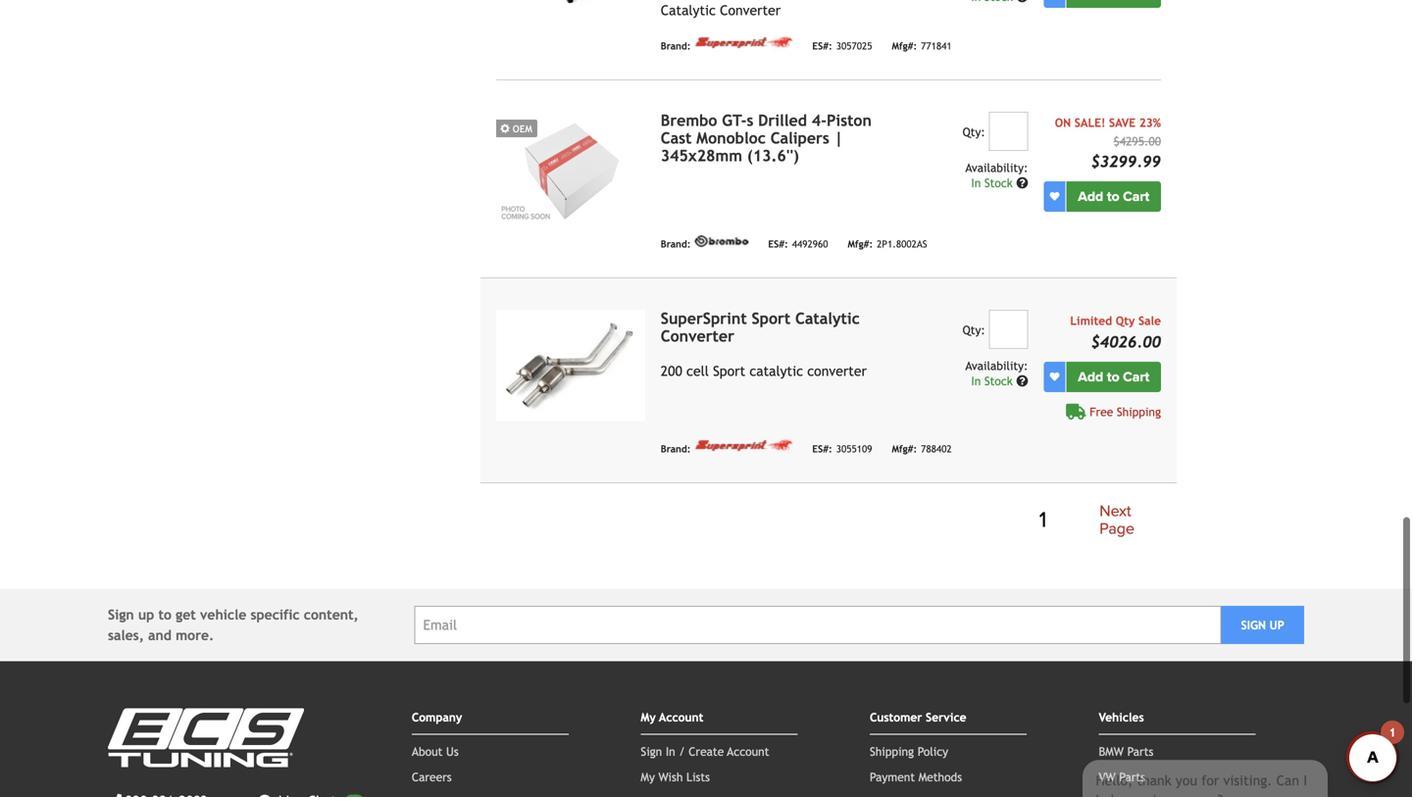 Task type: describe. For each thing, give the bounding box(es) containing it.
mfg#: 771841
[[892, 40, 952, 51]]

add to cart button for on sale!                         save 23%
[[1067, 182, 1162, 212]]

add to wish list image
[[1050, 192, 1060, 202]]

company
[[412, 711, 462, 725]]

s
[[747, 112, 754, 130]]

converter
[[661, 327, 735, 346]]

create
[[689, 745, 724, 759]]

in for 2nd question circle icon from the top of the page
[[972, 375, 981, 388]]

payment methods link
[[870, 771, 963, 784]]

catalytic
[[796, 310, 860, 328]]

3055109
[[837, 443, 873, 455]]

lists
[[687, 771, 710, 784]]

sales,
[[108, 628, 144, 644]]

customer service
[[870, 711, 967, 725]]

sign for sign in / create account
[[641, 745, 663, 759]]

cast
[[661, 129, 692, 147]]

policy
[[918, 745, 949, 759]]

1
[[1040, 507, 1047, 534]]

cart for limited qty sale
[[1124, 369, 1150, 386]]

sign in / create account
[[641, 745, 770, 759]]

sign in / create account link
[[641, 745, 770, 759]]

1 question circle image from the top
[[1017, 0, 1029, 3]]

mfg#: 788402
[[892, 443, 952, 455]]

vw parts
[[1099, 771, 1146, 784]]

es#: 3055109
[[813, 443, 873, 455]]

monobloc
[[697, 129, 766, 147]]

es#: 3057025
[[813, 40, 873, 51]]

careers
[[412, 771, 452, 784]]

qty: for question circle image
[[963, 125, 986, 139]]

to inside sign up to get vehicle specific content, sales, and more.
[[158, 607, 172, 623]]

es#: for es#: 4492960
[[769, 238, 789, 250]]

add to wish list image
[[1050, 373, 1060, 382]]

bmw
[[1099, 745, 1125, 759]]

question circle image
[[1017, 177, 1029, 189]]

200 cell sport catalytic converter
[[661, 364, 867, 379]]

parts for vw parts
[[1120, 771, 1146, 784]]

vehicle
[[200, 607, 247, 623]]

sign for sign up
[[1242, 619, 1267, 632]]

about us link
[[412, 745, 459, 759]]

$4026.00
[[1092, 333, 1162, 351]]

free shipping
[[1090, 405, 1162, 419]]

in stock for 2nd question circle icon from the top of the page
[[972, 375, 1017, 388]]

es#: for es#: 3057025
[[813, 40, 833, 51]]

piston
[[827, 112, 872, 130]]

|
[[835, 129, 844, 147]]

brembo - corporate logo image
[[695, 236, 749, 247]]

brembo gt-s drilled 4-piston cast monobloc calipers | 345x28mm (13.6'')
[[661, 112, 872, 165]]

/
[[679, 745, 686, 759]]

sale
[[1139, 314, 1162, 328]]

specific
[[251, 607, 300, 623]]

add to cart for on sale!                         save 23%
[[1079, 189, 1150, 205]]

2 vertical spatial in
[[666, 745, 676, 759]]

23%
[[1140, 116, 1162, 130]]

converter
[[808, 364, 867, 379]]

cart for on sale!                         save 23%
[[1124, 189, 1150, 205]]

brembo
[[661, 112, 718, 130]]

sign up button
[[1222, 606, 1305, 645]]

shipping policy
[[870, 745, 949, 759]]

ecs tuning image
[[108, 709, 304, 768]]

limited qty sale $4026.00
[[1071, 314, 1162, 351]]

next
[[1100, 503, 1132, 521]]

1 vertical spatial account
[[728, 745, 770, 759]]

paginated product list navigation navigation
[[496, 500, 1162, 542]]

mfg#: for mfg#: 2p1.8002as
[[848, 238, 873, 250]]

es#: for es#: 3055109
[[813, 443, 833, 455]]

get
[[176, 607, 196, 623]]

vw parts link
[[1099, 771, 1146, 784]]

sign for sign up to get vehicle specific content, sales, and more.
[[108, 607, 134, 623]]

add for limited qty sale
[[1079, 369, 1104, 386]]

(13.6'')
[[748, 147, 800, 165]]

345x28mm
[[661, 147, 743, 165]]

$4295.00
[[1114, 135, 1162, 148]]

supersprint - corporate logo image for es#: 3057025
[[695, 37, 793, 49]]

mfg#: for mfg#: 771841
[[892, 40, 918, 51]]

sale!
[[1075, 116, 1106, 130]]

shipping policy link
[[870, 745, 949, 759]]

add to cart for limited qty sale
[[1079, 369, 1150, 386]]

brembo gt-s drilled 4-piston cast monobloc calipers | 345x28mm (13.6'') link
[[661, 112, 872, 165]]

to for limited qty sale
[[1108, 369, 1120, 386]]

bmw parts
[[1099, 745, 1154, 759]]

1 vertical spatial sport
[[713, 364, 746, 379]]

my for my account
[[641, 711, 656, 725]]

about
[[412, 745, 443, 759]]

mfg#: 2p1.8002as
[[848, 238, 928, 250]]

supersprint sport catalytic converter link
[[661, 310, 860, 346]]

Email email field
[[415, 606, 1222, 645]]

my wish lists
[[641, 771, 710, 784]]

in stock for question circle image
[[972, 176, 1017, 190]]

careers link
[[412, 771, 452, 784]]

payment methods
[[870, 771, 963, 784]]

bmw parts link
[[1099, 745, 1154, 759]]

customer
[[870, 711, 923, 725]]

4-
[[812, 112, 827, 130]]

es#3055109 - 788402 - supersprint sport catalytic converter - 200 cell sport catalytic converter - supersprint - bmw image
[[496, 310, 645, 422]]



Task type: locate. For each thing, give the bounding box(es) containing it.
account
[[659, 711, 704, 725], [728, 745, 770, 759]]

availability: for question circle image
[[966, 161, 1029, 175]]

about us
[[412, 745, 459, 759]]

1 vertical spatial my
[[641, 771, 655, 784]]

1 vertical spatial es#:
[[769, 238, 789, 250]]

1 brand: from the top
[[661, 40, 691, 51]]

1 vertical spatial add
[[1079, 369, 1104, 386]]

in left question circle image
[[972, 176, 981, 190]]

stock for question circle image
[[985, 176, 1013, 190]]

sport inside supersprint sport catalytic converter
[[752, 310, 791, 328]]

on sale!                         save 23% $4295.00 $3299.99
[[1056, 116, 1162, 171]]

service
[[926, 711, 967, 725]]

2 cart from the top
[[1124, 369, 1150, 386]]

3057025
[[837, 40, 873, 51]]

None number field
[[990, 112, 1029, 151], [990, 310, 1029, 350], [990, 112, 1029, 151], [990, 310, 1029, 350]]

my account
[[641, 711, 704, 725]]

to up free
[[1108, 369, 1120, 386]]

thumbnail image image
[[496, 112, 645, 224]]

parts for bmw parts
[[1128, 745, 1154, 759]]

2 add from the top
[[1079, 369, 1104, 386]]

1 stock from the top
[[985, 176, 1013, 190]]

0 horizontal spatial account
[[659, 711, 704, 725]]

availability: for 2nd question circle icon from the top of the page
[[966, 359, 1029, 373]]

content,
[[304, 607, 359, 623]]

0 vertical spatial supersprint - corporate logo image
[[695, 37, 793, 49]]

add to cart
[[1079, 189, 1150, 205], [1079, 369, 1150, 386]]

1 add to cart button from the top
[[1067, 182, 1162, 212]]

0 vertical spatial brand:
[[661, 40, 691, 51]]

calipers
[[771, 129, 830, 147]]

brand: left brembo - corporate logo
[[661, 238, 691, 250]]

sign inside sign up to get vehicle specific content, sales, and more.
[[108, 607, 134, 623]]

brand:
[[661, 40, 691, 51], [661, 238, 691, 250], [661, 443, 691, 455]]

more.
[[176, 628, 214, 644]]

to
[[1108, 189, 1120, 205], [1108, 369, 1120, 386], [158, 607, 172, 623]]

my for my wish lists
[[641, 771, 655, 784]]

in
[[972, 176, 981, 190], [972, 375, 981, 388], [666, 745, 676, 759]]

account right create
[[728, 745, 770, 759]]

mfg#: left 788402
[[892, 443, 918, 455]]

vw
[[1099, 771, 1116, 784]]

0 vertical spatial sport
[[752, 310, 791, 328]]

0 vertical spatial es#:
[[813, 40, 833, 51]]

to down $3299.99
[[1108, 189, 1120, 205]]

2 qty: from the top
[[963, 324, 986, 337]]

2 horizontal spatial sign
[[1242, 619, 1267, 632]]

0 vertical spatial stock
[[985, 176, 1013, 190]]

qty
[[1116, 314, 1136, 328]]

1 horizontal spatial up
[[1270, 619, 1285, 632]]

methods
[[919, 771, 963, 784]]

4492960
[[793, 238, 829, 250]]

es#: left 3057025
[[813, 40, 833, 51]]

shipping
[[1118, 405, 1162, 419], [870, 745, 915, 759]]

2 add to cart button from the top
[[1067, 362, 1162, 393]]

supersprint sport catalytic converter
[[661, 310, 860, 346]]

wish
[[659, 771, 683, 784]]

supersprint - corporate logo image down the 200 cell sport catalytic converter
[[695, 440, 793, 453]]

up for sign up
[[1270, 619, 1285, 632]]

2 availability: from the top
[[966, 359, 1029, 373]]

0 horizontal spatial sport
[[713, 364, 746, 379]]

add
[[1079, 189, 1104, 205], [1079, 369, 1104, 386]]

sign up to get vehicle specific content, sales, and more.
[[108, 607, 359, 644]]

sport right cell
[[713, 364, 746, 379]]

on
[[1056, 116, 1072, 130]]

add to cart button for limited qty sale
[[1067, 362, 1162, 393]]

0 vertical spatial mfg#:
[[892, 40, 918, 51]]

sign up
[[1242, 619, 1285, 632]]

phone image
[[108, 795, 122, 798]]

add to cart button up free shipping
[[1067, 362, 1162, 393]]

sport
[[752, 310, 791, 328], [713, 364, 746, 379]]

2 my from the top
[[641, 771, 655, 784]]

2 vertical spatial es#:
[[813, 443, 833, 455]]

sign inside button
[[1242, 619, 1267, 632]]

0 vertical spatial account
[[659, 711, 704, 725]]

in for question circle image
[[972, 176, 981, 190]]

sign
[[108, 607, 134, 623], [1242, 619, 1267, 632], [641, 745, 663, 759]]

payment
[[870, 771, 916, 784]]

add for on sale!                         save 23%
[[1079, 189, 1104, 205]]

1 vertical spatial to
[[1108, 369, 1120, 386]]

1 vertical spatial in
[[972, 375, 981, 388]]

stock
[[985, 176, 1013, 190], [985, 375, 1013, 388]]

1 vertical spatial stock
[[985, 375, 1013, 388]]

1 vertical spatial add to cart button
[[1067, 362, 1162, 393]]

add right add to wish list icon
[[1079, 369, 1104, 386]]

in stock
[[972, 176, 1017, 190], [972, 375, 1017, 388]]

es#3057025 - 771841 - 3" stainless steel downpipe - performance downpipe for use with supersprint exhaust system. 200 cell catalytic converter - supersprint - audi image
[[496, 0, 645, 37]]

comments image
[[259, 795, 275, 798]]

supersprint - corporate logo image
[[695, 37, 793, 49], [695, 440, 793, 453]]

availability:
[[966, 161, 1029, 175], [966, 359, 1029, 373]]

1 vertical spatial cart
[[1124, 369, 1150, 386]]

my up my wish lists link
[[641, 711, 656, 725]]

771841
[[922, 40, 952, 51]]

question circle image
[[1017, 0, 1029, 3], [1017, 376, 1029, 387]]

1 cart from the top
[[1124, 189, 1150, 205]]

1 availability: from the top
[[966, 161, 1029, 175]]

2p1.8002as
[[877, 238, 928, 250]]

cart up free shipping
[[1124, 369, 1150, 386]]

0 vertical spatial qty:
[[963, 125, 986, 139]]

0 vertical spatial my
[[641, 711, 656, 725]]

1 vertical spatial brand:
[[661, 238, 691, 250]]

in left add to wish list icon
[[972, 375, 981, 388]]

shipping up 'payment'
[[870, 745, 915, 759]]

0 vertical spatial in
[[972, 176, 981, 190]]

1 vertical spatial qty:
[[963, 324, 986, 337]]

parts right vw
[[1120, 771, 1146, 784]]

1 vertical spatial availability:
[[966, 359, 1029, 373]]

my left wish
[[641, 771, 655, 784]]

supersprint
[[661, 310, 747, 328]]

cell
[[687, 364, 709, 379]]

and
[[148, 628, 172, 644]]

2 in stock from the top
[[972, 375, 1017, 388]]

1 qty: from the top
[[963, 125, 986, 139]]

to left "get"
[[158, 607, 172, 623]]

0 vertical spatial availability:
[[966, 161, 1029, 175]]

0 horizontal spatial shipping
[[870, 745, 915, 759]]

1 horizontal spatial sport
[[752, 310, 791, 328]]

brand: for es#: 3057025
[[661, 40, 691, 51]]

vehicles
[[1099, 711, 1145, 725]]

es#:
[[813, 40, 833, 51], [769, 238, 789, 250], [813, 443, 833, 455]]

0 vertical spatial add to cart button
[[1067, 182, 1162, 212]]

up for sign up to get vehicle specific content, sales, and more.
[[138, 607, 154, 623]]

2 add to cart from the top
[[1079, 369, 1150, 386]]

shipping right free
[[1118, 405, 1162, 419]]

us
[[447, 745, 459, 759]]

qty: for 2nd question circle icon from the top of the page
[[963, 324, 986, 337]]

es#: left 4492960
[[769, 238, 789, 250]]

brand: down 200
[[661, 443, 691, 455]]

brand: for es#: 3055109
[[661, 443, 691, 455]]

qty:
[[963, 125, 986, 139], [963, 324, 986, 337]]

page
[[1100, 520, 1135, 539]]

supersprint - corporate logo image for es#: 3055109
[[695, 440, 793, 453]]

0 vertical spatial cart
[[1124, 189, 1150, 205]]

stock left question circle image
[[985, 176, 1013, 190]]

1 add to cart from the top
[[1079, 189, 1150, 205]]

cart down $3299.99
[[1124, 189, 1150, 205]]

cart
[[1124, 189, 1150, 205], [1124, 369, 1150, 386]]

in left /
[[666, 745, 676, 759]]

up
[[138, 607, 154, 623], [1270, 619, 1285, 632]]

mfg#: for mfg#: 788402
[[892, 443, 918, 455]]

0 vertical spatial in stock
[[972, 176, 1017, 190]]

1 vertical spatial parts
[[1120, 771, 1146, 784]]

0 vertical spatial shipping
[[1118, 405, 1162, 419]]

brand: up brembo
[[661, 40, 691, 51]]

brand: for es#: 4492960
[[661, 238, 691, 250]]

add to cart button
[[1067, 182, 1162, 212], [1067, 362, 1162, 393]]

availability: up question circle image
[[966, 161, 1029, 175]]

788402
[[922, 443, 952, 455]]

add to cart button down $3299.99
[[1067, 182, 1162, 212]]

up inside sign up button
[[1270, 619, 1285, 632]]

limited
[[1071, 314, 1113, 328]]

1 vertical spatial supersprint - corporate logo image
[[695, 440, 793, 453]]

parts right bmw
[[1128, 745, 1154, 759]]

1 add from the top
[[1079, 189, 1104, 205]]

catalytic
[[750, 364, 804, 379]]

1 vertical spatial shipping
[[870, 745, 915, 759]]

1 vertical spatial in stock
[[972, 375, 1017, 388]]

save
[[1110, 116, 1136, 130]]

1 vertical spatial add to cart
[[1079, 369, 1150, 386]]

2 supersprint - corporate logo image from the top
[[695, 440, 793, 453]]

free
[[1090, 405, 1114, 419]]

my wish lists link
[[641, 771, 710, 784]]

availability: left add to wish list icon
[[966, 359, 1029, 373]]

sport up "catalytic"
[[752, 310, 791, 328]]

1 horizontal spatial shipping
[[1118, 405, 1162, 419]]

0 horizontal spatial up
[[138, 607, 154, 623]]

mfg#: left 771841
[[892, 40, 918, 51]]

0 vertical spatial question circle image
[[1017, 0, 1029, 3]]

1 my from the top
[[641, 711, 656, 725]]

es#: 4492960
[[769, 238, 829, 250]]

up inside sign up to get vehicle specific content, sales, and more.
[[138, 607, 154, 623]]

stock left add to wish list icon
[[985, 375, 1013, 388]]

mfg#:
[[892, 40, 918, 51], [848, 238, 873, 250], [892, 443, 918, 455]]

2 vertical spatial brand:
[[661, 443, 691, 455]]

es#: left 3055109
[[813, 443, 833, 455]]

1 vertical spatial question circle image
[[1017, 376, 1029, 387]]

0 vertical spatial add
[[1079, 189, 1104, 205]]

1 horizontal spatial account
[[728, 745, 770, 759]]

1 supersprint - corporate logo image from the top
[[695, 37, 793, 49]]

2 brand: from the top
[[661, 238, 691, 250]]

1 vertical spatial mfg#:
[[848, 238, 873, 250]]

1 link
[[1028, 505, 1059, 537]]

200
[[661, 364, 683, 379]]

add to cart up free shipping
[[1079, 369, 1150, 386]]

2 vertical spatial to
[[158, 607, 172, 623]]

2 vertical spatial mfg#:
[[892, 443, 918, 455]]

2 question circle image from the top
[[1017, 376, 1029, 387]]

account up /
[[659, 711, 704, 725]]

0 vertical spatial parts
[[1128, 745, 1154, 759]]

gt-
[[722, 112, 747, 130]]

0 vertical spatial add to cart
[[1079, 189, 1150, 205]]

add right add to wish list image
[[1079, 189, 1104, 205]]

0 vertical spatial to
[[1108, 189, 1120, 205]]

1 in stock from the top
[[972, 176, 1017, 190]]

$3299.99
[[1092, 153, 1162, 171]]

mfg#: left 2p1.8002as
[[848, 238, 873, 250]]

2 stock from the top
[[985, 375, 1013, 388]]

next page
[[1100, 503, 1135, 539]]

to for on sale!                         save 23%
[[1108, 189, 1120, 205]]

my
[[641, 711, 656, 725], [641, 771, 655, 784]]

drilled
[[759, 112, 808, 130]]

supersprint - corporate logo image up s
[[695, 37, 793, 49]]

0 horizontal spatial sign
[[108, 607, 134, 623]]

stock for 2nd question circle icon from the top of the page
[[985, 375, 1013, 388]]

add to cart down $3299.99
[[1079, 189, 1150, 205]]

1 horizontal spatial sign
[[641, 745, 663, 759]]

3 brand: from the top
[[661, 443, 691, 455]]



Task type: vqa. For each thing, say whether or not it's contained in the screenshot.
Interior Hatch Parts link
no



